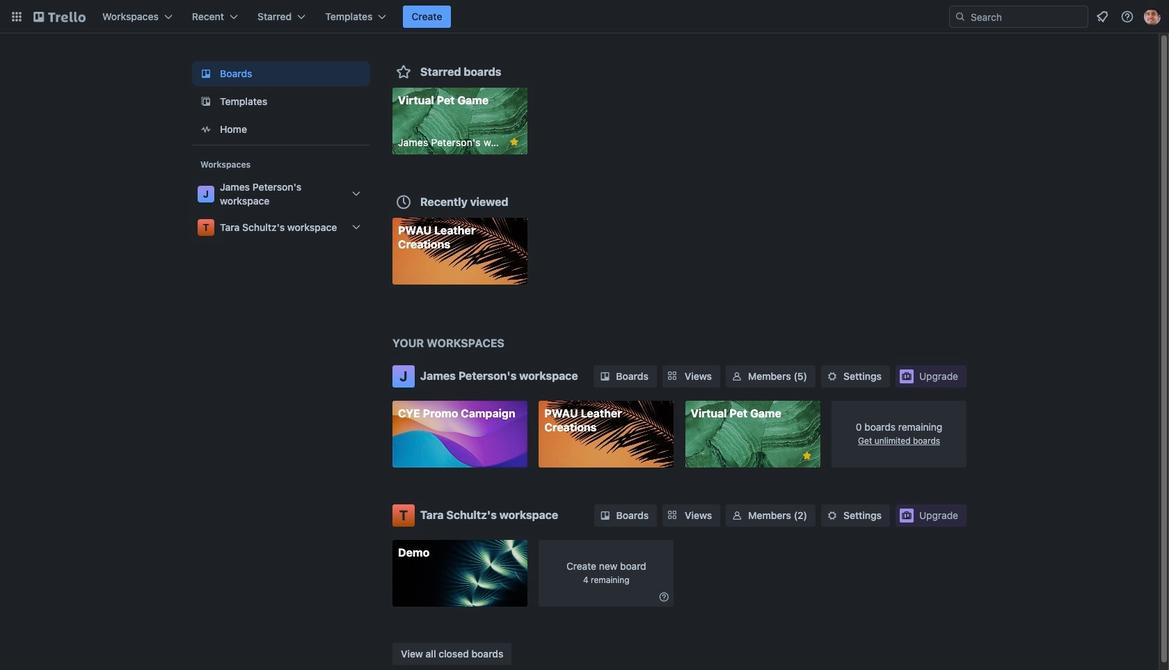 Task type: locate. For each thing, give the bounding box(es) containing it.
sm image
[[598, 370, 612, 384], [730, 370, 744, 384], [826, 370, 840, 384], [826, 509, 840, 523]]

sm image
[[599, 509, 612, 523], [731, 509, 744, 523], [657, 590, 671, 604]]

back to home image
[[33, 6, 86, 28]]

click to unstar this board. it will be removed from your starred list. image
[[801, 450, 814, 462]]

0 notifications image
[[1095, 8, 1111, 25]]

0 horizontal spatial sm image
[[599, 509, 612, 523]]



Task type: describe. For each thing, give the bounding box(es) containing it.
click to unstar this board. it will be removed from your starred list. image
[[508, 136, 521, 148]]

1 horizontal spatial sm image
[[657, 590, 671, 604]]

open information menu image
[[1121, 10, 1135, 24]]

primary element
[[0, 0, 1170, 33]]

template board image
[[198, 93, 214, 110]]

Search field
[[966, 7, 1088, 26]]

search image
[[955, 11, 966, 22]]

home image
[[198, 121, 214, 138]]

board image
[[198, 65, 214, 82]]

james peterson (jamespeterson93) image
[[1145, 8, 1161, 25]]

2 horizontal spatial sm image
[[731, 509, 744, 523]]



Task type: vqa. For each thing, say whether or not it's contained in the screenshot.
ADD icon
no



